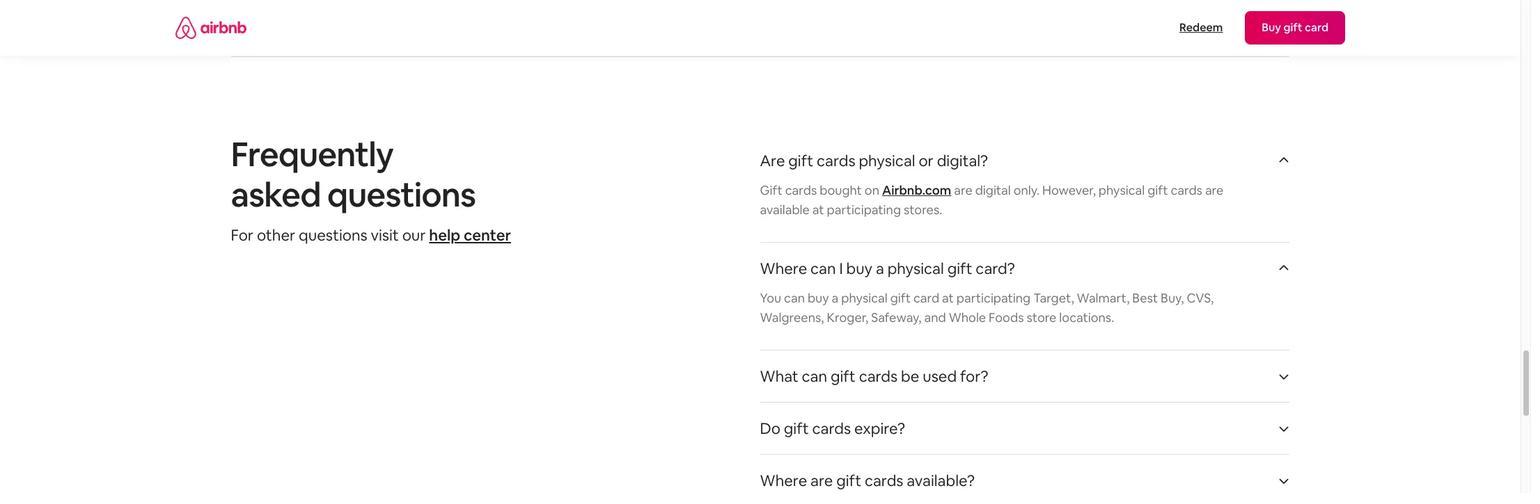 Task type: vqa. For each thing, say whether or not it's contained in the screenshot.
the Where can I buy a physical gift card? dropdown button
yes



Task type: describe. For each thing, give the bounding box(es) containing it.
participating inside "you can buy a physical gift card at participating target, walmart, best buy, cvs, walgreens, kroger, safeway, and whole foods store locations."
[[957, 290, 1031, 306]]

card?
[[976, 259, 1016, 279]]

foods
[[989, 310, 1025, 326]]

physical inside are digital only. however, physical gift cards are available at participating stores.
[[1099, 182, 1146, 198]]

questions
[[299, 226, 368, 245]]

i
[[840, 259, 844, 279]]

are
[[761, 151, 786, 171]]

digital?
[[938, 151, 989, 171]]

target,
[[1034, 290, 1075, 306]]

kroger,
[[827, 310, 869, 326]]

and
[[925, 310, 947, 326]]

where for where can i buy a physical gift card?
[[761, 259, 808, 279]]

help center link
[[430, 226, 512, 245]]

a inside "you can buy a physical gift card at participating target, walmart, best buy, cvs, walgreens, kroger, safeway, and whole foods store locations."
[[832, 290, 839, 306]]

2 horizontal spatial are
[[1206, 182, 1224, 198]]

at inside are digital only. however, physical gift cards are available at participating stores.
[[813, 202, 825, 218]]

what can gift cards be used for?
[[761, 367, 989, 387]]

cards inside dropdown button
[[813, 419, 852, 439]]

do gift cards expire?
[[761, 419, 906, 439]]

stores.
[[904, 202, 943, 218]]

redeem
[[1180, 20, 1223, 35]]

profile element
[[777, 0, 1346, 56]]

card
[[914, 290, 940, 306]]

on
[[865, 182, 880, 198]]

are inside "where are gift cards available?" dropdown button
[[811, 471, 834, 491]]

you
[[761, 290, 782, 306]]

however,
[[1043, 182, 1097, 198]]

airbnb.com link
[[883, 182, 952, 198]]

store
[[1027, 310, 1057, 326]]

cards inside are digital only. however, physical gift cards are available at participating stores.
[[1172, 182, 1203, 198]]

are gift cards physical or digital?
[[761, 151, 989, 171]]

at inside "you can buy a physical gift card at participating target, walmart, best buy, cvs, walgreens, kroger, safeway, and whole foods store locations."
[[943, 290, 954, 306]]

help
[[430, 226, 461, 245]]

are gift cards physical or digital? button
[[761, 135, 1290, 181]]

gift cards bought on airbnb.com
[[761, 182, 952, 198]]

a inside dropdown button
[[877, 259, 885, 279]]

best
[[1133, 290, 1159, 306]]

frequently
[[231, 133, 394, 176]]

buy inside "you can buy a physical gift card at participating target, walmart, best buy, cvs, walgreens, kroger, safeway, and whole foods store locations."
[[808, 290, 830, 306]]

participating inside are digital only. however, physical gift cards are available at participating stores.
[[827, 202, 902, 218]]

you can buy a physical gift card at participating target, walmart, best buy, cvs, walgreens, kroger, safeway, and whole foods store locations.
[[761, 290, 1217, 326]]

can for where
[[811, 259, 837, 279]]

or
[[919, 151, 934, 171]]

digital
[[976, 182, 1011, 198]]

other
[[257, 226, 296, 245]]

be
[[902, 367, 920, 387]]

for
[[231, 226, 254, 245]]

can for what
[[802, 367, 828, 387]]

walmart,
[[1078, 290, 1130, 306]]



Task type: locate. For each thing, give the bounding box(es) containing it.
center
[[464, 226, 512, 245]]

walgreens,
[[761, 310, 825, 326]]

can left i
[[811, 259, 837, 279]]

1 vertical spatial can
[[785, 290, 805, 306]]

2 vertical spatial can
[[802, 367, 828, 387]]

2 where from the top
[[761, 471, 808, 491]]

participating
[[827, 202, 902, 218], [957, 290, 1031, 306]]

at
[[813, 202, 825, 218], [943, 290, 954, 306]]

physical inside "you can buy a physical gift card at participating target, walmart, best buy, cvs, walgreens, kroger, safeway, and whole foods store locations."
[[842, 290, 888, 306]]

only.
[[1014, 182, 1040, 198]]

cvs,
[[1187, 290, 1215, 306]]

buy right i
[[847, 259, 873, 279]]

buy inside dropdown button
[[847, 259, 873, 279]]

1 where from the top
[[761, 259, 808, 279]]

1 vertical spatial where
[[761, 471, 808, 491]]

safeway,
[[872, 310, 922, 326]]

where
[[761, 259, 808, 279], [761, 471, 808, 491]]

1 horizontal spatial are
[[955, 182, 973, 198]]

1 vertical spatial a
[[832, 290, 839, 306]]

available?
[[907, 471, 976, 491]]

1 horizontal spatial at
[[943, 290, 954, 306]]

gift inside dropdown button
[[784, 419, 810, 439]]

our
[[403, 226, 426, 245]]

available
[[761, 202, 810, 218]]

for other questions visit our help center
[[231, 226, 512, 245]]

are digital only. however, physical gift cards are available at participating stores.
[[761, 182, 1227, 218]]

0 horizontal spatial participating
[[827, 202, 902, 218]]

0 vertical spatial can
[[811, 259, 837, 279]]

what can gift cards be used for? button
[[761, 351, 1290, 403]]

1 horizontal spatial a
[[877, 259, 885, 279]]

where down do
[[761, 471, 808, 491]]

frequently asked questions
[[231, 133, 476, 216]]

what
[[761, 367, 799, 387]]

do
[[761, 419, 781, 439]]

locations.
[[1060, 310, 1115, 326]]

where can i buy a physical gift card?
[[761, 259, 1016, 279]]

a
[[877, 259, 885, 279], [832, 290, 839, 306]]

a right i
[[877, 259, 885, 279]]

0 vertical spatial at
[[813, 202, 825, 218]]

1 vertical spatial at
[[943, 290, 954, 306]]

cards
[[817, 151, 856, 171], [786, 182, 818, 198], [1172, 182, 1203, 198], [860, 367, 898, 387], [813, 419, 852, 439], [865, 471, 904, 491]]

gift inside "you can buy a physical gift card at participating target, walmart, best buy, cvs, walgreens, kroger, safeway, and whole foods store locations."
[[891, 290, 911, 306]]

at right card
[[943, 290, 954, 306]]

are
[[955, 182, 973, 198], [1206, 182, 1224, 198], [811, 471, 834, 491]]

physical
[[859, 151, 916, 171], [1099, 182, 1146, 198], [888, 259, 945, 279], [842, 290, 888, 306]]

0 horizontal spatial a
[[832, 290, 839, 306]]

airbnb.com
[[883, 182, 952, 198]]

buy,
[[1161, 290, 1185, 306]]

1 horizontal spatial buy
[[847, 259, 873, 279]]

can inside "you can buy a physical gift card at participating target, walmart, best buy, cvs, walgreens, kroger, safeway, and whole foods store locations."
[[785, 290, 805, 306]]

0 horizontal spatial are
[[811, 471, 834, 491]]

buy
[[847, 259, 873, 279], [808, 290, 830, 306]]

can up walgreens, on the bottom of the page
[[785, 290, 805, 306]]

0 vertical spatial participating
[[827, 202, 902, 218]]

do gift cards expire? button
[[761, 403, 1290, 455]]

gift inside are digital only. however, physical gift cards are available at participating stores.
[[1148, 182, 1169, 198]]

1 vertical spatial buy
[[808, 290, 830, 306]]

for?
[[961, 367, 989, 387]]

0 vertical spatial buy
[[847, 259, 873, 279]]

at down bought
[[813, 202, 825, 218]]

a up 'kroger,'
[[832, 290, 839, 306]]

where up you
[[761, 259, 808, 279]]

0 vertical spatial where
[[761, 259, 808, 279]]

where for where are gift cards available?
[[761, 471, 808, 491]]

redeem link
[[1173, 14, 1230, 42]]

1 horizontal spatial participating
[[957, 290, 1031, 306]]

physical up on
[[859, 151, 916, 171]]

0 horizontal spatial at
[[813, 202, 825, 218]]

physical up card
[[888, 259, 945, 279]]

where are gift cards available?
[[761, 471, 976, 491]]

physical up 'kroger,'
[[842, 290, 888, 306]]

visit
[[371, 226, 399, 245]]

buy up walgreens, on the bottom of the page
[[808, 290, 830, 306]]

asked questions
[[231, 173, 476, 216]]

can
[[811, 259, 837, 279], [785, 290, 805, 306], [802, 367, 828, 387]]

0 vertical spatial a
[[877, 259, 885, 279]]

gift
[[789, 151, 814, 171], [1148, 182, 1169, 198], [948, 259, 973, 279], [891, 290, 911, 306], [831, 367, 856, 387], [784, 419, 810, 439], [837, 471, 862, 491]]

can right what
[[802, 367, 828, 387]]

bought
[[820, 182, 863, 198]]

0 horizontal spatial buy
[[808, 290, 830, 306]]

participating down on
[[827, 202, 902, 218]]

used
[[923, 367, 957, 387]]

can for you
[[785, 290, 805, 306]]

whole
[[949, 310, 987, 326]]

1 vertical spatial participating
[[957, 290, 1031, 306]]

gift
[[761, 182, 783, 198]]

where can i buy a physical gift card? button
[[761, 243, 1290, 289]]

where are gift cards available? button
[[761, 455, 1290, 494]]

physical right however,
[[1099, 182, 1146, 198]]

expire?
[[855, 419, 906, 439]]

participating up foods
[[957, 290, 1031, 306]]



